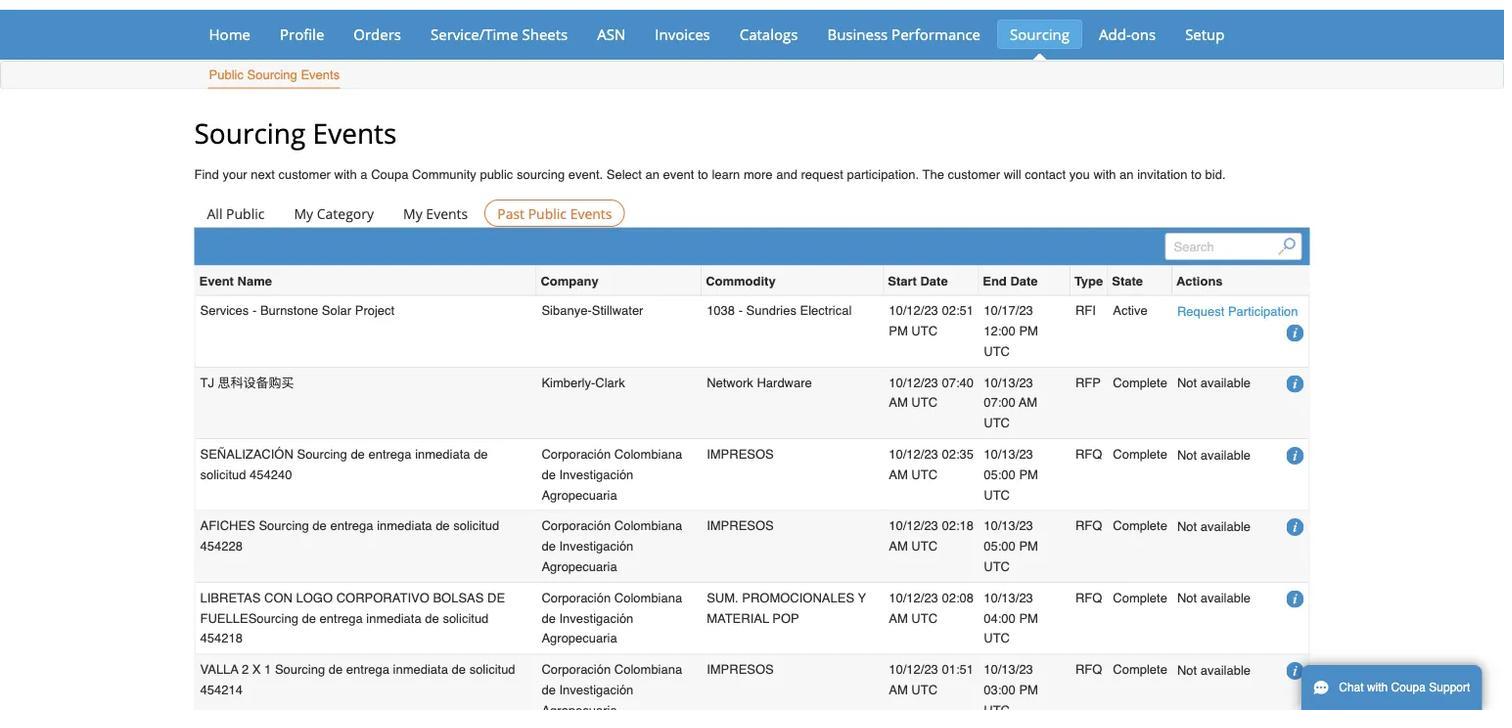 Task type: describe. For each thing, give the bounding box(es) containing it.
all public
[[207, 204, 265, 223]]

10/13/23 for 02:18
[[984, 519, 1034, 534]]

company
[[541, 273, 599, 288]]

am for 10/12/23 02:35 am utc
[[889, 467, 908, 482]]

available for 02:08
[[1201, 591, 1251, 606]]

corporación for libretas con logo corporativo bolsas de fuellesourcing de entrega inmediata de solicitud 454218
[[542, 591, 611, 605]]

10/12/23 for 10/12/23 07:40 am utc
[[889, 375, 939, 390]]

tj 思科设备购买
[[200, 375, 294, 390]]

sum.
[[707, 591, 739, 605]]

asn link
[[585, 20, 638, 49]]

454218
[[200, 631, 243, 646]]

public
[[480, 167, 513, 182]]

chat
[[1339, 681, 1364, 695]]

1038
[[707, 303, 735, 318]]

available for 02:18
[[1201, 520, 1251, 534]]

sourcing inside afiches sourcing de entrega inmediata de solicitud 454228
[[259, 519, 309, 534]]

colombiana for libretas con logo corporativo bolsas de fuellesourcing de entrega inmediata de solicitud 454218
[[615, 591, 682, 605]]

10/13/23 for 01:51
[[984, 663, 1034, 677]]

my for my events
[[403, 204, 423, 223]]

- for 1038
[[739, 303, 743, 318]]

10/12/23 for 10/12/23 02:18 am utc
[[889, 519, 939, 534]]

corporación colombiana de investigación agropecuaria for valla 2 x 1 sourcing de entrega inmediata de solicitud 454214
[[542, 663, 682, 711]]

active
[[1113, 303, 1148, 318]]

10/12/23 for 10/12/23 01:51 am utc
[[889, 663, 939, 677]]

10/13/23 04:00 pm utc
[[984, 591, 1038, 646]]

05:00 for 10/12/23 02:35 am utc
[[984, 467, 1016, 482]]

events down community
[[426, 204, 468, 223]]

corporación colombiana de investigación agropecuaria for libretas con logo corporativo bolsas de fuellesourcing de entrega inmediata de solicitud 454218
[[542, 591, 682, 646]]

sibanye-stillwater
[[542, 303, 644, 318]]

your
[[223, 167, 247, 182]]

02:18
[[942, 519, 974, 534]]

colombiana for valla 2 x 1 sourcing de entrega inmediata de solicitud 454214
[[615, 663, 682, 677]]

start date button
[[888, 270, 948, 291]]

project
[[355, 303, 395, 318]]

1 an from the left
[[646, 167, 660, 182]]

past public events
[[497, 204, 612, 223]]

stillwater
[[592, 303, 644, 318]]

promocionales
[[742, 591, 855, 605]]

utc inside 10/12/23 02:08 am utc
[[912, 611, 938, 626]]

not available for 02:08
[[1177, 591, 1251, 606]]

tj
[[200, 375, 214, 390]]

sourcing events
[[194, 114, 397, 151]]

pm for 10/12/23 02:08 am utc
[[1019, 611, 1038, 626]]

fuellesourcing
[[200, 611, 299, 626]]

impresos for 10/12/23 01:51 am utc
[[707, 663, 774, 677]]

utc inside the 10/12/23 02:18 am utc
[[912, 539, 938, 554]]

not available for 07:40
[[1177, 376, 1251, 391]]

454240
[[250, 467, 292, 482]]

you
[[1070, 167, 1090, 182]]

category
[[317, 204, 374, 223]]

pm for 10/12/23 01:51 am utc
[[1019, 683, 1038, 698]]

available for 02:35
[[1201, 448, 1251, 462]]

my category
[[294, 204, 374, 223]]

am for 10/12/23 02:08 am utc
[[889, 611, 908, 626]]

03:00
[[984, 683, 1016, 698]]

hardware
[[757, 375, 812, 390]]

will
[[1004, 167, 1022, 182]]

utc inside '10/12/23 02:51 pm utc'
[[912, 324, 938, 338]]

start
[[888, 273, 917, 288]]

corporación for valla 2 x 1 sourcing de entrega inmediata de solicitud 454214
[[542, 663, 611, 677]]

entrega inside afiches sourcing de entrega inmediata de solicitud 454228
[[330, 519, 373, 534]]

date for start date
[[921, 273, 948, 288]]

02:51
[[942, 303, 974, 318]]

utc inside the 10/17/23 12:00 pm utc
[[984, 344, 1010, 359]]

available for 01:51
[[1201, 663, 1251, 678]]

public for all
[[226, 204, 265, 223]]

07:00
[[984, 396, 1016, 410]]

sourcing inside señalización sourcing de entrega inmediata de solicitud 454240
[[297, 447, 347, 462]]

04:00
[[984, 611, 1016, 626]]

10/13/23 03:00 pm utc
[[984, 663, 1038, 711]]

10/17/23
[[984, 303, 1034, 318]]

sourcing inside "link"
[[247, 68, 297, 82]]

end date button
[[983, 270, 1038, 291]]

public inside "link"
[[209, 68, 244, 82]]

agropecuaria for señalización sourcing de entrega inmediata de solicitud 454240
[[542, 488, 617, 502]]

rfq for 10/12/23 02:08 am utc
[[1076, 591, 1103, 605]]

participation.
[[847, 167, 919, 182]]

02:08
[[942, 591, 974, 605]]

my events link
[[391, 200, 481, 227]]

my events
[[403, 204, 468, 223]]

01:51
[[942, 663, 974, 677]]

10/12/23 02:51 pm utc
[[889, 303, 974, 338]]

my for my category
[[294, 204, 313, 223]]

service/time
[[431, 24, 518, 44]]

1038 - sundries electrical
[[707, 303, 852, 318]]

not available for 02:18
[[1177, 520, 1251, 534]]

services
[[200, 303, 249, 318]]

request
[[1177, 304, 1225, 319]]

invitation
[[1138, 167, 1188, 182]]

past public events link
[[485, 200, 625, 227]]

add-
[[1099, 24, 1131, 44]]

with inside button
[[1367, 681, 1388, 695]]

2 to from the left
[[1191, 167, 1202, 182]]

date for end date
[[1011, 273, 1038, 288]]

libretas con logo corporativo bolsas de fuellesourcing de entrega inmediata de solicitud 454218
[[200, 591, 505, 646]]

company button
[[541, 270, 599, 291]]

valla 2 x 1 sourcing de entrega inmediata de solicitud 454214
[[200, 663, 515, 698]]

valla
[[200, 663, 239, 677]]

chat with coupa support
[[1339, 681, 1471, 695]]

ons
[[1131, 24, 1156, 44]]

start date
[[888, 273, 948, 288]]

rfq for 10/12/23 02:18 am utc
[[1076, 519, 1103, 534]]

participation
[[1228, 304, 1298, 319]]

sum. promocionales y material pop
[[707, 591, 866, 626]]

state button
[[1112, 270, 1143, 291]]

state
[[1112, 273, 1143, 288]]

utc inside 10/13/23 03:00 pm utc
[[984, 703, 1010, 711]]

inmediata inside afiches sourcing de entrega inmediata de solicitud 454228
[[377, 519, 432, 534]]

afiches sourcing de entrega inmediata de solicitud 454228
[[200, 519, 499, 554]]

my category link
[[281, 200, 387, 227]]

rfp
[[1076, 375, 1101, 390]]

not available for 02:35
[[1177, 448, 1251, 462]]

02:35
[[942, 447, 974, 462]]

home link
[[196, 20, 263, 49]]

agropecuaria for valla 2 x 1 sourcing de entrega inmediata de solicitud 454214
[[542, 703, 617, 711]]

end
[[983, 273, 1007, 288]]

not for 02:35
[[1177, 448, 1197, 462]]

05:00 for 10/12/23 02:18 am utc
[[984, 539, 1016, 554]]

performance
[[892, 24, 981, 44]]

burnstone
[[260, 303, 318, 318]]

coupa inside button
[[1392, 681, 1426, 695]]

10/12/23 for 10/12/23 02:35 am utc
[[889, 447, 939, 462]]

utc inside 10/12/23 07:40 am utc
[[912, 396, 938, 410]]

entrega inside valla 2 x 1 sourcing de entrega inmediata de solicitud 454214
[[346, 663, 390, 677]]

profile link
[[267, 20, 337, 49]]

sourcing inside valla 2 x 1 sourcing de entrega inmediata de solicitud 454214
[[275, 663, 325, 677]]

commodity
[[706, 273, 776, 288]]

not for 02:08
[[1177, 591, 1197, 606]]

con
[[264, 591, 293, 605]]

setup
[[1186, 24, 1225, 44]]

libretas
[[200, 591, 261, 605]]

pm inside '10/12/23 02:51 pm utc'
[[889, 324, 908, 338]]

10/17/23 12:00 pm utc
[[984, 303, 1038, 359]]

agropecuaria for afiches sourcing de entrega inmediata de solicitud 454228
[[542, 560, 617, 574]]

a
[[361, 167, 368, 182]]

inmediata inside libretas con logo corporativo bolsas de fuellesourcing de entrega inmediata de solicitud 454218
[[366, 611, 422, 626]]

services - burnstone solar project
[[200, 303, 395, 318]]

select
[[607, 167, 642, 182]]

material
[[707, 611, 769, 626]]

corporación for señalización sourcing de entrega inmediata de solicitud 454240
[[542, 447, 611, 462]]

afiches
[[200, 519, 255, 534]]



Task type: locate. For each thing, give the bounding box(es) containing it.
support
[[1429, 681, 1471, 695]]

5 10/13/23 from the top
[[984, 663, 1034, 677]]

pm inside 10/13/23 04:00 pm utc
[[1019, 611, 1038, 626]]

investigación for afiches sourcing de entrega inmediata de solicitud 454228
[[559, 539, 634, 554]]

corporativo
[[336, 591, 430, 605]]

complete for 10/12/23 01:51 am utc
[[1113, 663, 1168, 677]]

corporación colombiana de investigación agropecuaria
[[542, 447, 682, 502], [542, 519, 682, 574], [542, 591, 682, 646], [542, 663, 682, 711]]

1 investigación from the top
[[559, 467, 634, 482]]

agropecuaria for libretas con logo corporativo bolsas de fuellesourcing de entrega inmediata de solicitud 454218
[[542, 631, 617, 646]]

event name
[[199, 273, 272, 288]]

my left category
[[294, 204, 313, 223]]

public right past
[[528, 204, 567, 223]]

思科设备购买
[[218, 375, 294, 390]]

network hardware
[[707, 375, 812, 390]]

10/13/23 up 07:00 on the bottom
[[984, 375, 1034, 390]]

coupa right a
[[371, 167, 409, 182]]

4 complete from the top
[[1113, 591, 1168, 605]]

0 horizontal spatial my
[[294, 204, 313, 223]]

an left event
[[646, 167, 660, 182]]

complete for 10/12/23 02:18 am utc
[[1113, 519, 1168, 534]]

solicitud
[[200, 467, 246, 482], [453, 519, 499, 534], [443, 611, 489, 626], [469, 663, 515, 677]]

business performance link
[[815, 20, 994, 49]]

3 agropecuaria from the top
[[542, 631, 617, 646]]

0 horizontal spatial customer
[[278, 167, 331, 182]]

0 vertical spatial coupa
[[371, 167, 409, 182]]

10/12/23 07:40 am utc
[[889, 375, 974, 410]]

1 vertical spatial 10/13/23 05:00 pm utc
[[984, 519, 1038, 574]]

2 complete from the top
[[1113, 447, 1168, 462]]

1 available from the top
[[1201, 376, 1251, 391]]

coupa supplier portal image
[[180, 0, 432, 10]]

2 investigación from the top
[[559, 539, 634, 554]]

invoices link
[[642, 20, 723, 49]]

pm right 03:00
[[1019, 683, 1038, 698]]

1 date from the left
[[921, 273, 948, 288]]

complete for 10/12/23 02:08 am utc
[[1113, 591, 1168, 605]]

public sourcing events
[[209, 68, 340, 82]]

complete for 10/12/23 07:40 am utc
[[1113, 375, 1168, 390]]

1 colombiana from the top
[[615, 447, 682, 462]]

0 horizontal spatial with
[[334, 167, 357, 182]]

2 available from the top
[[1201, 448, 1251, 462]]

public for past
[[528, 204, 567, 223]]

3 available from the top
[[1201, 520, 1251, 534]]

entrega inside libretas con logo corporativo bolsas de fuellesourcing de entrega inmediata de solicitud 454218
[[320, 611, 363, 626]]

investigación for señalización sourcing de entrega inmediata de solicitud 454240
[[559, 467, 634, 482]]

3 not from the top
[[1177, 520, 1197, 534]]

1 not from the top
[[1177, 376, 1197, 391]]

2 vertical spatial impresos
[[707, 663, 774, 677]]

1 horizontal spatial -
[[739, 303, 743, 318]]

corporación colombiana de investigación agropecuaria for señalización sourcing de entrega inmediata de solicitud 454240
[[542, 447, 682, 502]]

solicitud up bolsas
[[453, 519, 499, 534]]

1 vertical spatial impresos
[[707, 519, 774, 534]]

10/13/23 right 02:18
[[984, 519, 1034, 534]]

1 10/13/23 from the top
[[984, 375, 1034, 390]]

events down event.
[[570, 204, 612, 223]]

sourcing link
[[997, 20, 1083, 49]]

solicitud down de
[[469, 663, 515, 677]]

10/12/23 02:35 am utc
[[889, 447, 974, 482]]

3 10/12/23 from the top
[[889, 447, 939, 462]]

not available
[[1177, 376, 1251, 391], [1177, 448, 1251, 462], [1177, 520, 1251, 534], [1177, 591, 1251, 606], [1177, 663, 1251, 678]]

utc inside 10/12/23 01:51 am utc
[[912, 683, 938, 698]]

2 date from the left
[[1011, 273, 1038, 288]]

actions button
[[1177, 270, 1223, 291]]

2 impresos from the top
[[707, 519, 774, 534]]

am up the 10/12/23 02:18 am utc
[[889, 467, 908, 482]]

2 - from the left
[[739, 303, 743, 318]]

10/13/23 up 04:00
[[984, 591, 1034, 605]]

2 an from the left
[[1120, 167, 1134, 182]]

public sourcing events link
[[208, 63, 341, 89]]

454228
[[200, 539, 243, 554]]

an left invitation
[[1120, 167, 1134, 182]]

solicitud down bolsas
[[443, 611, 489, 626]]

my down community
[[403, 204, 423, 223]]

2 corporación from the top
[[542, 519, 611, 534]]

tab list containing all public
[[194, 200, 1310, 227]]

12:00
[[984, 324, 1016, 338]]

colombiana for señalización sourcing de entrega inmediata de solicitud 454240
[[615, 447, 682, 462]]

- right 1038
[[739, 303, 743, 318]]

with left a
[[334, 167, 357, 182]]

3 corporación from the top
[[542, 591, 611, 605]]

complete for 10/12/23 02:35 am utc
[[1113, 447, 1168, 462]]

4 corporación colombiana de investigación agropecuaria from the top
[[542, 663, 682, 711]]

5 available from the top
[[1201, 663, 1251, 678]]

am inside the 10/12/23 02:18 am utc
[[889, 539, 908, 554]]

rfq for 10/12/23 01:51 am utc
[[1076, 663, 1103, 677]]

3 complete from the top
[[1113, 519, 1168, 534]]

date inside "button"
[[921, 273, 948, 288]]

request participation
[[1177, 304, 1298, 319]]

invoices
[[655, 24, 710, 44]]

3 10/13/23 from the top
[[984, 519, 1034, 534]]

10/12/23 02:18 am utc
[[889, 519, 974, 554]]

07:40
[[942, 375, 974, 390]]

solicitud inside señalización sourcing de entrega inmediata de solicitud 454240
[[200, 467, 246, 482]]

1
[[264, 663, 271, 677]]

4 investigación from the top
[[559, 683, 634, 698]]

with right chat
[[1367, 681, 1388, 695]]

inmediata inside señalización sourcing de entrega inmediata de solicitud 454240
[[415, 447, 470, 462]]

events up a
[[313, 114, 397, 151]]

señalización
[[200, 447, 294, 462]]

6 10/12/23 from the top
[[889, 663, 939, 677]]

impresos for 10/12/23 02:18 am utc
[[707, 519, 774, 534]]

4 agropecuaria from the top
[[542, 703, 617, 711]]

2 rfq from the top
[[1076, 519, 1103, 534]]

impresos up the sum.
[[707, 519, 774, 534]]

2 colombiana from the top
[[615, 519, 682, 534]]

catalogs
[[740, 24, 798, 44]]

sourcing down 454240
[[259, 519, 309, 534]]

solicitud inside libretas con logo corporativo bolsas de fuellesourcing de entrega inmediata de solicitud 454218
[[443, 611, 489, 626]]

0 horizontal spatial -
[[253, 303, 257, 318]]

10/13/23 for 02:08
[[984, 591, 1034, 605]]

10/12/23 left 01:51 at right bottom
[[889, 663, 939, 677]]

pm for 10/12/23 02:51 pm utc
[[1019, 324, 1038, 338]]

am for 10/12/23 07:40 am utc
[[889, 396, 908, 410]]

date right start
[[921, 273, 948, 288]]

2 corporación colombiana de investigación agropecuaria from the top
[[542, 519, 682, 574]]

clark
[[595, 375, 625, 390]]

10/12/23 inside 10/12/23 02:35 am utc
[[889, 447, 939, 462]]

am down 10/12/23 02:08 am utc
[[889, 683, 908, 698]]

date right the end
[[1011, 273, 1038, 288]]

1 horizontal spatial an
[[1120, 167, 1134, 182]]

investigación for libretas con logo corporativo bolsas de fuellesourcing de entrega inmediata de solicitud 454218
[[559, 611, 634, 626]]

utc inside 10/13/23 04:00 pm utc
[[984, 631, 1010, 646]]

entrega down señalización sourcing de entrega inmediata de solicitud 454240
[[330, 519, 373, 534]]

name
[[237, 273, 272, 288]]

entrega inside señalización sourcing de entrega inmediata de solicitud 454240
[[369, 447, 412, 462]]

corporación colombiana de investigación agropecuaria for afiches sourcing de entrega inmediata de solicitud 454228
[[542, 519, 682, 574]]

2 horizontal spatial with
[[1367, 681, 1388, 695]]

corporación for afiches sourcing de entrega inmediata de solicitud 454228
[[542, 519, 611, 534]]

3 colombiana from the top
[[615, 591, 682, 605]]

events inside "link"
[[301, 68, 340, 82]]

rfq for 10/12/23 02:35 am utc
[[1076, 447, 1103, 462]]

1 horizontal spatial to
[[1191, 167, 1202, 182]]

colombiana for afiches sourcing de entrega inmediata de solicitud 454228
[[615, 519, 682, 534]]

3 impresos from the top
[[707, 663, 774, 677]]

entrega up afiches sourcing de entrega inmediata de solicitud 454228
[[369, 447, 412, 462]]

sourcing right 1
[[275, 663, 325, 677]]

available for 07:40
[[1201, 376, 1251, 391]]

pm up 10/13/23 04:00 pm utc
[[1019, 539, 1038, 554]]

4 corporación from the top
[[542, 663, 611, 677]]

with right you
[[1094, 167, 1116, 182]]

sheets
[[522, 24, 568, 44]]

service/time sheets
[[431, 24, 568, 44]]

impresos down material
[[707, 663, 774, 677]]

investigación for valla 2 x 1 sourcing de entrega inmediata de solicitud 454214
[[559, 683, 634, 698]]

home
[[209, 24, 251, 44]]

impresos
[[707, 447, 774, 462], [707, 519, 774, 534], [707, 663, 774, 677]]

0 vertical spatial impresos
[[707, 447, 774, 462]]

10/13/23 05:00 pm utc
[[984, 447, 1038, 502], [984, 519, 1038, 574]]

solicitud down señalización
[[200, 467, 246, 482]]

inmediata inside valla 2 x 1 sourcing de entrega inmediata de solicitud 454214
[[393, 663, 448, 677]]

10/12/23 inside the 10/12/23 02:18 am utc
[[889, 519, 939, 534]]

3 rfq from the top
[[1076, 591, 1103, 605]]

am
[[889, 396, 908, 410], [1019, 396, 1038, 410], [889, 467, 908, 482], [889, 539, 908, 554], [889, 611, 908, 626], [889, 683, 908, 698]]

tab list
[[194, 200, 1310, 227]]

entrega down logo
[[320, 611, 363, 626]]

am for 10/12/23 02:18 am utc
[[889, 539, 908, 554]]

1 10/13/23 05:00 pm utc from the top
[[984, 447, 1038, 502]]

4 10/12/23 from the top
[[889, 519, 939, 534]]

10/12/23 left 02:18
[[889, 519, 939, 534]]

0 horizontal spatial coupa
[[371, 167, 409, 182]]

learn
[[712, 167, 740, 182]]

1 rfq from the top
[[1076, 447, 1103, 462]]

1 customer from the left
[[278, 167, 331, 182]]

05:00 right 10/12/23 02:35 am utc
[[984, 467, 1016, 482]]

solicitud inside afiches sourcing de entrega inmediata de solicitud 454228
[[453, 519, 499, 534]]

3 corporación colombiana de investigación agropecuaria from the top
[[542, 591, 682, 646]]

type
[[1075, 273, 1103, 288]]

5 10/12/23 from the top
[[889, 591, 939, 605]]

pm down 10/17/23
[[1019, 324, 1038, 338]]

pm down "10/13/23 07:00 am utc"
[[1019, 467, 1038, 482]]

pm inside the 10/17/23 12:00 pm utc
[[1019, 324, 1038, 338]]

am inside 10/12/23 07:40 am utc
[[889, 396, 908, 410]]

3 not available from the top
[[1177, 520, 1251, 534]]

an
[[646, 167, 660, 182], [1120, 167, 1134, 182]]

available
[[1201, 376, 1251, 391], [1201, 448, 1251, 462], [1201, 520, 1251, 534], [1201, 591, 1251, 606], [1201, 663, 1251, 678]]

customer right next
[[278, 167, 331, 182]]

am inside "10/13/23 07:00 am utc"
[[1019, 396, 1038, 410]]

4 not from the top
[[1177, 591, 1197, 606]]

pm for 10/12/23 02:35 am utc
[[1019, 467, 1038, 482]]

5 not from the top
[[1177, 663, 1197, 678]]

2 10/13/23 05:00 pm utc from the top
[[984, 519, 1038, 574]]

impresos for 10/12/23 02:35 am utc
[[707, 447, 774, 462]]

10/13/23 inside 10/13/23 03:00 pm utc
[[984, 663, 1034, 677]]

10/13/23 inside 10/13/23 04:00 pm utc
[[984, 591, 1034, 605]]

type button
[[1075, 270, 1103, 291]]

corporación
[[542, 447, 611, 462], [542, 519, 611, 534], [542, 591, 611, 605], [542, 663, 611, 677]]

the
[[923, 167, 945, 182]]

public right all
[[226, 204, 265, 223]]

4 rfq from the top
[[1076, 663, 1103, 677]]

next
[[251, 167, 275, 182]]

1 horizontal spatial date
[[1011, 273, 1038, 288]]

1 my from the left
[[294, 204, 313, 223]]

inmediata
[[415, 447, 470, 462], [377, 519, 432, 534], [366, 611, 422, 626], [393, 663, 448, 677]]

1 05:00 from the top
[[984, 467, 1016, 482]]

0 vertical spatial 10/13/23 05:00 pm utc
[[984, 447, 1038, 502]]

am inside 10/12/23 02:08 am utc
[[889, 611, 908, 626]]

1 - from the left
[[253, 303, 257, 318]]

4 not available from the top
[[1177, 591, 1251, 606]]

1 vertical spatial 05:00
[[984, 539, 1016, 554]]

2 not from the top
[[1177, 448, 1197, 462]]

0 horizontal spatial date
[[921, 273, 948, 288]]

actions
[[1177, 273, 1223, 288]]

end date
[[983, 273, 1038, 288]]

10/13/23 inside "10/13/23 07:00 am utc"
[[984, 375, 1034, 390]]

utc
[[912, 324, 938, 338], [984, 344, 1010, 359], [912, 396, 938, 410], [984, 416, 1010, 431], [912, 467, 938, 482], [984, 488, 1010, 502], [912, 539, 938, 554], [984, 560, 1010, 574], [912, 611, 938, 626], [984, 631, 1010, 646], [912, 683, 938, 698], [984, 703, 1010, 711]]

1 not available from the top
[[1177, 376, 1251, 391]]

4 colombiana from the top
[[615, 663, 682, 677]]

1 horizontal spatial customer
[[948, 167, 1000, 182]]

pop
[[773, 611, 800, 626]]

am for 10/13/23 07:00 am utc
[[1019, 396, 1038, 410]]

am up 10/12/23 02:08 am utc
[[889, 539, 908, 554]]

sourcing right señalización
[[297, 447, 347, 462]]

5 not available from the top
[[1177, 663, 1251, 678]]

0 horizontal spatial to
[[698, 167, 709, 182]]

3 investigación from the top
[[559, 611, 634, 626]]

1 corporación colombiana de investigación agropecuaria from the top
[[542, 447, 682, 502]]

1 10/12/23 from the top
[[889, 303, 939, 318]]

sourcing up next
[[194, 114, 306, 151]]

to left learn
[[698, 167, 709, 182]]

utc inside 10/12/23 02:35 am utc
[[912, 467, 938, 482]]

find your next customer with a coupa community public sourcing event. select an event to learn more and request participation. the customer will contact you with an invitation to bid.
[[194, 167, 1226, 182]]

date inside button
[[1011, 273, 1038, 288]]

logo
[[296, 591, 333, 605]]

impresos down network
[[707, 447, 774, 462]]

event name button
[[199, 270, 272, 291]]

10/13/23 right 02:35
[[984, 447, 1034, 462]]

request
[[801, 167, 844, 182]]

am inside 10/12/23 01:51 am utc
[[889, 683, 908, 698]]

date
[[921, 273, 948, 288], [1011, 273, 1038, 288]]

10/12/23 for 10/12/23 02:51 pm utc
[[889, 303, 939, 318]]

10/12/23 for 10/12/23 02:08 am utc
[[889, 591, 939, 605]]

- down 'name'
[[253, 303, 257, 318]]

10/12/23 down start date "button"
[[889, 303, 939, 318]]

to
[[698, 167, 709, 182], [1191, 167, 1202, 182]]

1 corporación from the top
[[542, 447, 611, 462]]

5 complete from the top
[[1113, 663, 1168, 677]]

10/12/23 inside 10/12/23 02:08 am utc
[[889, 591, 939, 605]]

4 available from the top
[[1201, 591, 1251, 606]]

all public link
[[194, 200, 277, 227]]

am up 10/12/23 01:51 am utc
[[889, 611, 908, 626]]

1 vertical spatial coupa
[[1392, 681, 1426, 695]]

am inside 10/12/23 02:35 am utc
[[889, 467, 908, 482]]

10/13/23 05:00 pm utc for 10/12/23 02:18 am utc
[[984, 519, 1038, 574]]

add-ons
[[1099, 24, 1156, 44]]

05:00 right the 10/12/23 02:18 am utc
[[984, 539, 1016, 554]]

business
[[828, 24, 888, 44]]

0 vertical spatial 05:00
[[984, 467, 1016, 482]]

setup link
[[1173, 20, 1238, 49]]

pm right 04:00
[[1019, 611, 1038, 626]]

2 10/13/23 from the top
[[984, 447, 1034, 462]]

solar
[[322, 303, 352, 318]]

sourcing left add-
[[1010, 24, 1070, 44]]

10/12/23 left the 02:08
[[889, 591, 939, 605]]

2 05:00 from the top
[[984, 539, 1016, 554]]

search image
[[1278, 238, 1296, 255]]

10/13/23 for 02:35
[[984, 447, 1034, 462]]

10/13/23 for 07:40
[[984, 375, 1034, 390]]

10/13/23 05:00 pm utc for 10/12/23 02:35 am utc
[[984, 447, 1038, 502]]

rfq
[[1076, 447, 1103, 462], [1076, 519, 1103, 534], [1076, 591, 1103, 605], [1076, 663, 1103, 677]]

2 my from the left
[[403, 204, 423, 223]]

2 10/12/23 from the top
[[889, 375, 939, 390]]

entrega down libretas con logo corporativo bolsas de fuellesourcing de entrega inmediata de solicitud 454218
[[346, 663, 390, 677]]

pm down start
[[889, 324, 908, 338]]

10/12/23 inside 10/12/23 07:40 am utc
[[889, 375, 939, 390]]

profile
[[280, 24, 324, 44]]

0 horizontal spatial an
[[646, 167, 660, 182]]

4 10/13/23 from the top
[[984, 591, 1034, 605]]

not for 01:51
[[1177, 663, 1197, 678]]

1 agropecuaria from the top
[[542, 488, 617, 502]]

1 to from the left
[[698, 167, 709, 182]]

event
[[663, 167, 694, 182]]

business performance
[[828, 24, 981, 44]]

10/12/23 left 02:35
[[889, 447, 939, 462]]

event
[[199, 273, 234, 288]]

10/12/23 inside '10/12/23 02:51 pm utc'
[[889, 303, 939, 318]]

sourcing down profile link
[[247, 68, 297, 82]]

2 agropecuaria from the top
[[542, 560, 617, 574]]

1 impresos from the top
[[707, 447, 774, 462]]

454214
[[200, 683, 243, 698]]

coupa left support
[[1392, 681, 1426, 695]]

1 horizontal spatial with
[[1094, 167, 1116, 182]]

not for 07:40
[[1177, 376, 1197, 391]]

contact
[[1025, 167, 1066, 182]]

Search text field
[[1166, 233, 1302, 260]]

request participation button
[[1177, 301, 1298, 322]]

2 not available from the top
[[1177, 448, 1251, 462]]

pm for 10/12/23 02:18 am utc
[[1019, 539, 1038, 554]]

solicitud inside valla 2 x 1 sourcing de entrega inmediata de solicitud 454214
[[469, 663, 515, 677]]

not for 02:18
[[1177, 520, 1197, 534]]

10/13/23 05:00 pm utc right 02:18
[[984, 519, 1038, 574]]

1 horizontal spatial coupa
[[1392, 681, 1426, 695]]

colombiana
[[615, 447, 682, 462], [615, 519, 682, 534], [615, 591, 682, 605], [615, 663, 682, 677]]

10/13/23 up 03:00
[[984, 663, 1034, 677]]

utc inside "10/13/23 07:00 am utc"
[[984, 416, 1010, 431]]

customer left the "will"
[[948, 167, 1000, 182]]

- for services
[[253, 303, 257, 318]]

coupa
[[371, 167, 409, 182], [1392, 681, 1426, 695]]

public down home link
[[209, 68, 244, 82]]

pm inside 10/13/23 03:00 pm utc
[[1019, 683, 1038, 698]]

am up 10/12/23 02:35 am utc
[[889, 396, 908, 410]]

events down profile link
[[301, 68, 340, 82]]

10/13/23 05:00 pm utc right 02:35
[[984, 447, 1038, 502]]

1 complete from the top
[[1113, 375, 1168, 390]]

am for 10/12/23 01:51 am utc
[[889, 683, 908, 698]]

orders link
[[341, 20, 414, 49]]

am right 07:00 on the bottom
[[1019, 396, 1038, 410]]

to left bid.
[[1191, 167, 1202, 182]]

1 horizontal spatial my
[[403, 204, 423, 223]]

10/12/23 left 07:40
[[889, 375, 939, 390]]

not available for 01:51
[[1177, 663, 1251, 678]]

10/12/23 inside 10/12/23 01:51 am utc
[[889, 663, 939, 677]]

2 customer from the left
[[948, 167, 1000, 182]]



Task type: vqa. For each thing, say whether or not it's contained in the screenshot.


